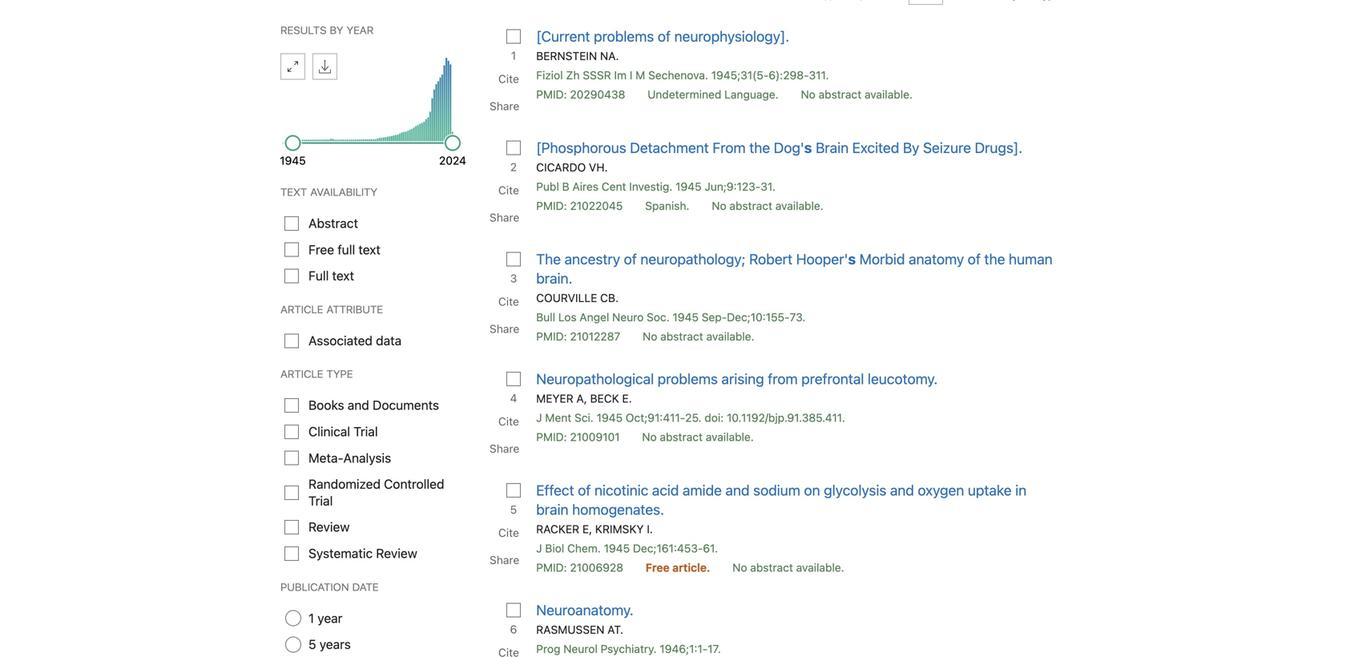 Task type: locate. For each thing, give the bounding box(es) containing it.
0 vertical spatial share button
[[488, 204, 523, 231]]

2 vertical spatial share button
[[488, 547, 523, 574]]

brain.
[[536, 270, 572, 287]]

meta-analysis
[[309, 450, 391, 465]]

amide
[[683, 482, 722, 499]]

cite down 3
[[498, 295, 519, 308]]

review up date
[[376, 546, 417, 561]]

no
[[801, 88, 816, 101], [712, 199, 727, 212], [643, 330, 657, 343], [642, 430, 657, 444], [733, 561, 747, 574]]

2 cite button from the top
[[497, 408, 523, 435]]

year
[[347, 22, 374, 37], [318, 610, 343, 626]]

4 cite from the top
[[498, 415, 519, 428]]

ment
[[545, 411, 572, 424]]

beck
[[590, 392, 619, 405]]

the left human
[[984, 250, 1005, 268]]

cite down 2
[[498, 184, 519, 197]]

article down 'full'
[[280, 301, 323, 316]]

drugs].
[[975, 139, 1023, 156]]

pmid: down biol
[[536, 561, 567, 574]]

0 vertical spatial 1
[[511, 49, 516, 62]]

2 cite from the top
[[498, 184, 519, 197]]

1 vertical spatial j
[[536, 542, 542, 555]]

abstract for effect of nicotinic acid amide and sodium on glycolysis and oxygen uptake in brain homogenates.
[[750, 561, 793, 574]]

text right "full"
[[359, 242, 381, 257]]

2 article from the top
[[280, 366, 323, 381]]

1 for 1
[[511, 49, 516, 62]]

5 left brain
[[510, 503, 517, 516]]

1 for 1 year
[[309, 610, 314, 626]]

of right effect
[[578, 482, 591, 499]]

1945 right soc.
[[673, 311, 699, 324]]

1 horizontal spatial 1
[[511, 49, 516, 62]]

1 vertical spatial review
[[376, 546, 417, 561]]

17.
[[708, 642, 721, 656]]

no down jun;9:123-
[[712, 199, 727, 212]]

problems up meyer a, beck e. j ment sci. 1945 oct;91:411-25. doi: 10.1192/bjp.91.385.411. pmid: 21009101
[[658, 370, 718, 387]]

abstract down 311.
[[819, 88, 862, 101]]

j left ment
[[536, 411, 542, 424]]

3 cite button from the top
[[497, 519, 523, 547]]

1945 inside courville cb. bull los angel neuro soc. 1945 sep-dec;10:155-73. pmid: 21012287
[[673, 311, 699, 324]]

3 pmid: from the top
[[536, 330, 567, 343]]

5 pmid: from the top
[[536, 561, 567, 574]]

share button
[[488, 93, 523, 120], [488, 435, 523, 462]]

share button left biol
[[488, 547, 523, 574]]

no right the article.
[[733, 561, 747, 574]]

share button down the 4
[[488, 435, 523, 462]]

im
[[614, 69, 627, 82]]

publication
[[280, 578, 349, 594]]

1 horizontal spatial review
[[376, 546, 417, 561]]

pmid: down 'bull'
[[536, 330, 567, 343]]

meta-
[[309, 450, 343, 465]]

full text
[[309, 268, 354, 283]]

no abstract available. for [current problems of neurophysiology].
[[801, 88, 913, 101]]

abstract down effect of nicotinic acid amide and sodium on glycolysis and oxygen uptake in brain homogenates.
[[750, 561, 793, 574]]

0 vertical spatial cite button
[[497, 177, 523, 204]]

2 share button from the top
[[488, 435, 523, 462]]

2 vertical spatial cite button
[[497, 519, 523, 547]]

1 article from the top
[[280, 301, 323, 316]]

0 vertical spatial 5
[[510, 503, 517, 516]]

cite button down 2
[[497, 177, 523, 204]]

neuropathological
[[536, 370, 654, 387]]

0 vertical spatial free
[[309, 242, 334, 257]]

of for the
[[968, 250, 981, 268]]

5 years
[[309, 637, 351, 652]]

systematic
[[309, 546, 373, 561]]

trial inside randomized controlled trial
[[309, 493, 333, 508]]

cite for the ancestry of neuropathology; robert hooper'
[[498, 295, 519, 308]]

review
[[309, 519, 350, 535], [376, 546, 417, 561]]

1 vertical spatial share button
[[488, 435, 523, 462]]

filters group
[[280, 183, 465, 657]]

vh.
[[589, 161, 608, 174]]

neuro
[[612, 311, 644, 324]]

glycolysis
[[824, 482, 887, 499]]

3 share button from the top
[[488, 547, 523, 574]]

0 vertical spatial year
[[347, 22, 374, 37]]

2 pmid: from the top
[[536, 199, 567, 212]]

no abstract available.
[[801, 88, 913, 101], [712, 199, 824, 212], [643, 330, 755, 343], [642, 430, 754, 444], [733, 561, 844, 574]]

trial down randomized
[[309, 493, 333, 508]]

1 share from the top
[[490, 99, 519, 113]]

available. for effect of nicotinic acid amide and sodium on glycolysis and oxygen uptake in brain homogenates.
[[796, 561, 844, 574]]

j inside meyer a, beck e. j ment sci. 1945 oct;91:411-25. doi: 10.1192/bjp.91.385.411. pmid: 21009101
[[536, 411, 542, 424]]

free article.
[[646, 561, 710, 574]]

trial up "analysis"
[[354, 424, 378, 439]]

the left dog'
[[749, 139, 770, 156]]

1945 inside racker e, krimsky i. j biol chem. 1945 dec;161:453-61. pmid: 21006928
[[604, 542, 630, 555]]

racker e, krimsky i. j biol chem. 1945 dec;161:453-61. pmid: 21006928
[[536, 522, 718, 574]]

s left "brain"
[[804, 139, 812, 156]]

of
[[658, 28, 671, 45], [624, 250, 637, 268], [968, 250, 981, 268], [578, 482, 591, 499]]

no abstract available. down 311.
[[801, 88, 913, 101]]

6
[[510, 623, 517, 636]]

31.
[[761, 180, 776, 193]]

pmid: inside courville cb. bull los angel neuro soc. 1945 sep-dec;10:155-73. pmid: 21012287
[[536, 330, 567, 343]]

1 vertical spatial year
[[318, 610, 343, 626]]

2 share button from the top
[[488, 315, 523, 343]]

4
[[510, 391, 517, 405]]

1945 up spanish.
[[676, 180, 702, 193]]

abstract down soc.
[[661, 330, 703, 343]]

pmid: down fiziol
[[536, 88, 567, 101]]

1 up 5 years
[[309, 610, 314, 626]]

share down 2
[[490, 211, 519, 224]]

problems inside "neuropathological problems arising from prefrontal leucotomy." link
[[658, 370, 718, 387]]

1 vertical spatial 5
[[309, 637, 316, 652]]

cite left fiziol
[[498, 72, 519, 85]]

0 vertical spatial article
[[280, 301, 323, 316]]

cite button
[[497, 65, 523, 93], [497, 288, 523, 315]]

no down soc.
[[643, 330, 657, 343]]

share for [phosphorous detachment from the dog'
[[490, 211, 519, 224]]

5 cite from the top
[[498, 526, 519, 539]]

and left oxygen
[[890, 482, 914, 499]]

of inside morbid anatomy of the human brain.
[[968, 250, 981, 268]]

prefrontal
[[802, 370, 864, 387]]

doi:
[[705, 411, 724, 424]]

1 share button from the top
[[488, 204, 523, 231]]

abstract
[[819, 88, 862, 101], [730, 199, 773, 212], [661, 330, 703, 343], [660, 430, 703, 444], [750, 561, 793, 574]]

0 horizontal spatial 1
[[309, 610, 314, 626]]

0 horizontal spatial free
[[309, 242, 334, 257]]

0 vertical spatial j
[[536, 411, 542, 424]]

no abstract available. down 31.
[[712, 199, 824, 212]]

pmid: inside meyer a, beck e. j ment sci. 1945 oct;91:411-25. doi: 10.1192/bjp.91.385.411. pmid: 21009101
[[536, 430, 567, 444]]

0 vertical spatial s
[[804, 139, 812, 156]]

the inside morbid anatomy of the human brain.
[[984, 250, 1005, 268]]

cite button down 3
[[497, 288, 523, 315]]

year right by
[[347, 22, 374, 37]]

4 share from the top
[[490, 442, 519, 455]]

1 vertical spatial free
[[646, 561, 670, 574]]

available.
[[865, 88, 913, 101], [776, 199, 824, 212], [706, 330, 755, 343], [706, 430, 754, 444], [796, 561, 844, 574]]

problems up na. on the left top of page
[[594, 28, 654, 45]]

1945 down "krimsky" at the bottom of the page
[[604, 542, 630, 555]]

1 vertical spatial cite button
[[497, 408, 523, 435]]

review up "systematic"
[[309, 519, 350, 535]]

1 horizontal spatial s
[[848, 250, 856, 268]]

e.
[[622, 392, 632, 405]]

morbid
[[860, 250, 905, 268]]

61.
[[703, 542, 718, 555]]

abstract down 25.
[[660, 430, 703, 444]]

1 cite button from the top
[[497, 65, 523, 93]]

of right the "ancestry"
[[624, 250, 637, 268]]

0 horizontal spatial text
[[332, 268, 354, 283]]

cite left racker
[[498, 526, 519, 539]]

share for the ancestry of neuropathology; robert hooper'
[[490, 322, 519, 335]]

abstract down 31.
[[730, 199, 773, 212]]

available. down sep-
[[706, 330, 755, 343]]

j left biol
[[536, 542, 542, 555]]

1 vertical spatial text
[[332, 268, 354, 283]]

free left "full"
[[309, 242, 334, 257]]

available. down the effect of nicotinic acid amide and sodium on glycolysis and oxygen uptake in brain homogenates. link
[[796, 561, 844, 574]]

publication date
[[280, 578, 379, 594]]

and
[[348, 398, 369, 413], [726, 482, 750, 499], [890, 482, 914, 499]]

free down the dec;161:453-
[[646, 561, 670, 574]]

0 horizontal spatial the
[[749, 139, 770, 156]]

no down 311.
[[801, 88, 816, 101]]

cite button left biol
[[497, 519, 523, 547]]

1 vertical spatial trial
[[309, 493, 333, 508]]

no abstract available. for effect of nicotinic acid amide and sodium on glycolysis and oxygen uptake in brain homogenates.
[[733, 561, 844, 574]]

3 cite from the top
[[498, 295, 519, 308]]

problems
[[594, 28, 654, 45], [658, 370, 718, 387]]

pmid: inside racker e, krimsky i. j biol chem. 1945 dec;161:453-61. pmid: 21006928
[[536, 561, 567, 574]]

no down oct;91:411- on the bottom
[[642, 430, 657, 444]]

1 horizontal spatial problems
[[658, 370, 718, 387]]

article left type
[[280, 366, 323, 381]]

1 horizontal spatial trial
[[354, 424, 378, 439]]

0 horizontal spatial trial
[[309, 493, 333, 508]]

0 horizontal spatial year
[[318, 610, 343, 626]]

prog
[[536, 642, 560, 656]]

2
[[510, 160, 517, 173]]

1 pmid: from the top
[[536, 88, 567, 101]]

the
[[749, 139, 770, 156], [984, 250, 1005, 268]]

1 vertical spatial 1
[[309, 610, 314, 626]]

share button for [current
[[488, 93, 523, 120]]

1 vertical spatial cite button
[[497, 288, 523, 315]]

no abstract available. for [phosphorous detachment from the dog'
[[712, 199, 824, 212]]

1 horizontal spatial free
[[646, 561, 670, 574]]

j inside racker e, krimsky i. j biol chem. 1945 dec;161:453-61. pmid: 21006928
[[536, 542, 542, 555]]

aires
[[573, 180, 599, 193]]

0 vertical spatial trial
[[354, 424, 378, 439]]

the for dog'
[[749, 139, 770, 156]]

0 horizontal spatial 5
[[309, 637, 316, 652]]

abstract for [phosphorous detachment from the dog'
[[730, 199, 773, 212]]

neurol
[[564, 642, 598, 656]]

1 horizontal spatial 5
[[510, 503, 517, 516]]

the
[[536, 250, 561, 268]]

pmid: down publ
[[536, 199, 567, 212]]

1 cite button from the top
[[497, 177, 523, 204]]

0 vertical spatial the
[[749, 139, 770, 156]]

73.
[[790, 311, 806, 324]]

1 j from the top
[[536, 411, 542, 424]]

1 vertical spatial s
[[848, 250, 856, 268]]

3 share from the top
[[490, 322, 519, 335]]

cite button left fiziol
[[497, 65, 523, 93]]

share button left 'bull'
[[488, 315, 523, 343]]

available. up excited
[[865, 88, 913, 101]]

share down the 4
[[490, 442, 519, 455]]

0 horizontal spatial s
[[804, 139, 812, 156]]

of right anatomy
[[968, 250, 981, 268]]

5
[[510, 503, 517, 516], [309, 637, 316, 652]]

chem.
[[567, 542, 601, 555]]

share for effect of nicotinic acid amide and sodium on glycolysis and oxygen uptake in brain homogenates.
[[490, 553, 519, 567]]

no abstract available. down the effect of nicotinic acid amide and sodium on glycolysis and oxygen uptake in brain homogenates. link
[[733, 561, 844, 574]]

5 left years
[[309, 637, 316, 652]]

from
[[713, 139, 746, 156]]

1 horizontal spatial the
[[984, 250, 1005, 268]]

share button for neuropathological
[[488, 435, 523, 462]]

share
[[490, 99, 519, 113], [490, 211, 519, 224], [490, 322, 519, 335], [490, 442, 519, 455], [490, 553, 519, 567]]

on
[[804, 482, 820, 499]]

[current
[[536, 28, 590, 45]]

1 left bernstein
[[511, 49, 516, 62]]

1945
[[280, 154, 306, 167], [676, 180, 702, 193], [673, 311, 699, 324], [597, 411, 623, 424], [604, 542, 630, 555]]

1 share button from the top
[[488, 93, 523, 120]]

share button for the
[[488, 315, 523, 343]]

share up 2
[[490, 99, 519, 113]]

year up 5 years
[[318, 610, 343, 626]]

2 cite button from the top
[[497, 288, 523, 315]]

results by year
[[280, 22, 374, 37]]

i
[[630, 69, 633, 82]]

bull
[[536, 311, 555, 324]]

publ
[[536, 180, 559, 193]]

free for free full text
[[309, 242, 334, 257]]

0 vertical spatial problems
[[594, 28, 654, 45]]

0 vertical spatial cite button
[[497, 65, 523, 93]]

pmid: down ment
[[536, 430, 567, 444]]

free inside filters group
[[309, 242, 334, 257]]

2 share from the top
[[490, 211, 519, 224]]

and inside filters group
[[348, 398, 369, 413]]

available. down 31.
[[776, 199, 824, 212]]

0 horizontal spatial problems
[[594, 28, 654, 45]]

trial
[[354, 424, 378, 439], [309, 493, 333, 508]]

and right "amide"
[[726, 482, 750, 499]]

1 vertical spatial problems
[[658, 370, 718, 387]]

text
[[359, 242, 381, 257], [332, 268, 354, 283]]

s left morbid
[[848, 250, 856, 268]]

j for biol
[[536, 542, 542, 555]]

undetermined language.
[[648, 88, 779, 101]]

1945 inside the cicardo vh. publ b aires cent investig. 1945 jun;9:123-31. pmid: 21022045
[[676, 180, 702, 193]]

cite for effect of nicotinic acid amide and sodium on glycolysis and oxygen uptake in brain homogenates.
[[498, 526, 519, 539]]

0 vertical spatial review
[[309, 519, 350, 535]]

1 vertical spatial article
[[280, 366, 323, 381]]

1945 for racker
[[604, 542, 630, 555]]

5 inside filters group
[[309, 637, 316, 652]]

ancestry
[[565, 250, 620, 268]]

courville
[[536, 291, 597, 305]]

share left 'bull'
[[490, 322, 519, 335]]

i.
[[647, 522, 653, 536]]

acid
[[652, 482, 679, 499]]

1945 inside meyer a, beck e. j ment sci. 1945 oct;91:411-25. doi: 10.1192/bjp.91.385.411. pmid: 21009101
[[597, 411, 623, 424]]

cicardo
[[536, 161, 586, 174]]

cite down the 4
[[498, 415, 519, 428]]

seizure
[[923, 139, 971, 156]]

cite button for [phosphorous detachment from the dog'
[[497, 177, 523, 204]]

0 horizontal spatial and
[[348, 398, 369, 413]]

cicardo vh. publ b aires cent investig. 1945 jun;9:123-31. pmid: 21022045
[[536, 161, 776, 212]]

1 vertical spatial the
[[984, 250, 1005, 268]]

of up 'sechenova.'
[[658, 28, 671, 45]]

2 j from the top
[[536, 542, 542, 555]]

cite button down the 4
[[497, 408, 523, 435]]

5 share from the top
[[490, 553, 519, 567]]

text right 'full'
[[332, 268, 354, 283]]

effect of nicotinic acid amide and sodium on glycolysis and oxygen uptake in brain homogenates.
[[536, 482, 1027, 518]]

problems inside [current problems of neurophysiology]. link
[[594, 28, 654, 45]]

share button for [phosphorous
[[488, 204, 523, 231]]

pmid: inside bernstein na. fiziol zh sssr im i m sechenova. 1945;31(5-6):298-311. pmid: 20290438
[[536, 88, 567, 101]]

and up 'clinical trial' on the bottom
[[348, 398, 369, 413]]

1 inside filters group
[[309, 610, 314, 626]]

4 pmid: from the top
[[536, 430, 567, 444]]

1 vertical spatial share button
[[488, 315, 523, 343]]

share button
[[488, 204, 523, 231], [488, 315, 523, 343], [488, 547, 523, 574]]

los
[[558, 311, 577, 324]]

neuropathology;
[[641, 250, 746, 268]]

free for free article.
[[646, 561, 670, 574]]

1945 down 'beck'
[[597, 411, 623, 424]]

share button up 2
[[488, 93, 523, 120]]

1 cite from the top
[[498, 72, 519, 85]]

share left biol
[[490, 553, 519, 567]]

0 vertical spatial share button
[[488, 93, 523, 120]]

clinical trial
[[309, 424, 378, 439]]

1 horizontal spatial text
[[359, 242, 381, 257]]

neuroanatomy. rasmussen at. prog neurol psychiatry. 1946;1:1-17.
[[536, 601, 721, 656]]

share button down 2
[[488, 204, 523, 231]]

s
[[804, 139, 812, 156], [848, 250, 856, 268]]



Task type: vqa. For each thing, say whether or not it's contained in the screenshot.
'Results'
yes



Task type: describe. For each thing, give the bounding box(es) containing it.
article type
[[280, 366, 353, 381]]

type
[[327, 366, 353, 381]]

cite for [phosphorous detachment from the dog'
[[498, 184, 519, 197]]

problems for [current
[[594, 28, 654, 45]]

year inside filters group
[[318, 610, 343, 626]]

no abstract available. down sep-
[[643, 330, 755, 343]]

of for neuropathology;
[[624, 250, 637, 268]]

article for article type
[[280, 366, 323, 381]]

no abstract available. down 25.
[[642, 430, 754, 444]]

21022045
[[570, 199, 623, 212]]

in
[[1015, 482, 1027, 499]]

1946;1:1-
[[660, 642, 708, 656]]

a,
[[577, 392, 587, 405]]

psychiatry.
[[601, 642, 657, 656]]

share for neuropathological problems arising from prefrontal leucotomy.
[[490, 442, 519, 455]]

cite button for the ancestry of neuropathology; robert hooper'
[[497, 288, 523, 315]]

1 horizontal spatial year
[[347, 22, 374, 37]]

at.
[[608, 623, 623, 636]]

of for neurophysiology].
[[658, 28, 671, 45]]

pmid: inside the cicardo vh. publ b aires cent investig. 1945 jun;9:123-31. pmid: 21022045
[[536, 199, 567, 212]]

cite button for neuropathological problems arising from prefrontal leucotomy.
[[497, 408, 523, 435]]

books and documents
[[309, 398, 439, 413]]

no for [phosphorous detachment from the dog'
[[712, 199, 727, 212]]

abstract
[[309, 216, 358, 231]]

excited
[[852, 139, 899, 156]]

311.
[[809, 69, 829, 82]]

neuroanatomy.
[[536, 601, 634, 619]]

text availability
[[280, 184, 377, 199]]

share for [current problems of neurophysiology].
[[490, 99, 519, 113]]

fiziol
[[536, 69, 563, 82]]

human
[[1009, 250, 1053, 268]]

available. for [phosphorous detachment from the dog'
[[776, 199, 824, 212]]

by
[[330, 22, 343, 37]]

availability
[[310, 184, 377, 199]]

sechenova.
[[648, 69, 708, 82]]

2 horizontal spatial and
[[890, 482, 914, 499]]

1945 for courville
[[673, 311, 699, 324]]

0 horizontal spatial review
[[309, 519, 350, 535]]

1945 up text
[[280, 154, 306, 167]]

[current problems of neurophysiology]. link
[[536, 27, 790, 46]]

brain
[[536, 501, 569, 518]]

attribute
[[327, 301, 383, 316]]

available. for [current problems of neurophysiology].
[[865, 88, 913, 101]]

dog'
[[774, 139, 804, 156]]

article for article attribute
[[280, 301, 323, 316]]

jun;9:123-
[[705, 180, 761, 193]]

problems for neuropathological
[[658, 370, 718, 387]]

bernstein na. fiziol zh sssr im i m sechenova. 1945;31(5-6):298-311. pmid: 20290438
[[536, 49, 829, 101]]

years
[[320, 637, 351, 652]]

of inside effect of nicotinic acid amide and sodium on glycolysis and oxygen uptake in brain homogenates.
[[578, 482, 591, 499]]

3
[[510, 272, 517, 285]]

randomized
[[309, 476, 381, 492]]

results
[[280, 22, 327, 37]]

10.1192/bjp.91.385.411.
[[727, 411, 845, 424]]

Page number field
[[909, 0, 943, 5]]

21012287
[[570, 330, 620, 343]]

undetermined
[[648, 88, 722, 101]]

free full text
[[309, 242, 381, 257]]

5 for 5
[[510, 503, 517, 516]]

nicotinic
[[595, 482, 649, 499]]

0 vertical spatial text
[[359, 242, 381, 257]]

full
[[309, 268, 329, 283]]

associated data
[[309, 333, 402, 348]]

20290438
[[570, 88, 625, 101]]

systematic review
[[309, 546, 417, 561]]

cite for neuropathological problems arising from prefrontal leucotomy.
[[498, 415, 519, 428]]

1945;31(5-
[[711, 69, 769, 82]]

associated
[[309, 333, 373, 348]]

controlled
[[384, 476, 444, 492]]

robert
[[749, 250, 793, 268]]

bernstein
[[536, 49, 597, 63]]

randomized controlled trial
[[309, 476, 444, 508]]

meyer a, beck e. j ment sci. 1945 oct;91:411-25. doi: 10.1192/bjp.91.385.411. pmid: 21009101
[[536, 392, 845, 444]]

[phosphorous
[[536, 139, 626, 156]]

j for ment
[[536, 411, 542, 424]]

no for [current problems of neurophysiology].
[[801, 88, 816, 101]]

arising
[[722, 370, 764, 387]]

cite button for [current problems of neurophysiology].
[[497, 65, 523, 93]]

zh
[[566, 69, 580, 82]]

cite for [current problems of neurophysiology].
[[498, 72, 519, 85]]

article.
[[673, 561, 710, 574]]

spanish.
[[645, 199, 690, 212]]

m
[[636, 69, 645, 82]]

meyer
[[536, 392, 574, 405]]

documents
[[373, 398, 439, 413]]

available. down doi:
[[706, 430, 754, 444]]

1945 for meyer
[[597, 411, 623, 424]]

the for human
[[984, 250, 1005, 268]]

full
[[338, 242, 355, 257]]

homogenates.
[[572, 501, 664, 518]]

analysis
[[343, 450, 391, 465]]

no for effect of nicotinic acid amide and sodium on glycolysis and oxygen uptake in brain homogenates.
[[733, 561, 747, 574]]

brain
[[816, 139, 849, 156]]

6):298-
[[769, 69, 809, 82]]

effect of nicotinic acid amide and sodium on glycolysis and oxygen uptake in brain homogenates. link
[[536, 481, 1056, 519]]

abstract for [current problems of neurophysiology].
[[819, 88, 862, 101]]

e,
[[583, 522, 592, 536]]

morbid anatomy of the human brain.
[[536, 250, 1053, 287]]

data
[[376, 333, 402, 348]]

21009101
[[570, 430, 620, 444]]

books
[[309, 398, 344, 413]]

neuropathological problems arising from prefrontal leucotomy. link
[[536, 369, 938, 389]]

na.
[[600, 49, 619, 63]]

language.
[[725, 88, 779, 101]]

1945 for cicardo
[[676, 180, 702, 193]]

effect
[[536, 482, 574, 499]]

cite button for effect of nicotinic acid amide and sodium on glycolysis and oxygen uptake in brain homogenates.
[[497, 519, 523, 547]]

5 for 5 years
[[309, 637, 316, 652]]

1 horizontal spatial and
[[726, 482, 750, 499]]

b
[[562, 180, 569, 193]]

text
[[280, 184, 307, 199]]

by
[[903, 139, 920, 156]]

25.
[[685, 411, 702, 424]]

hooper'
[[796, 250, 848, 268]]



